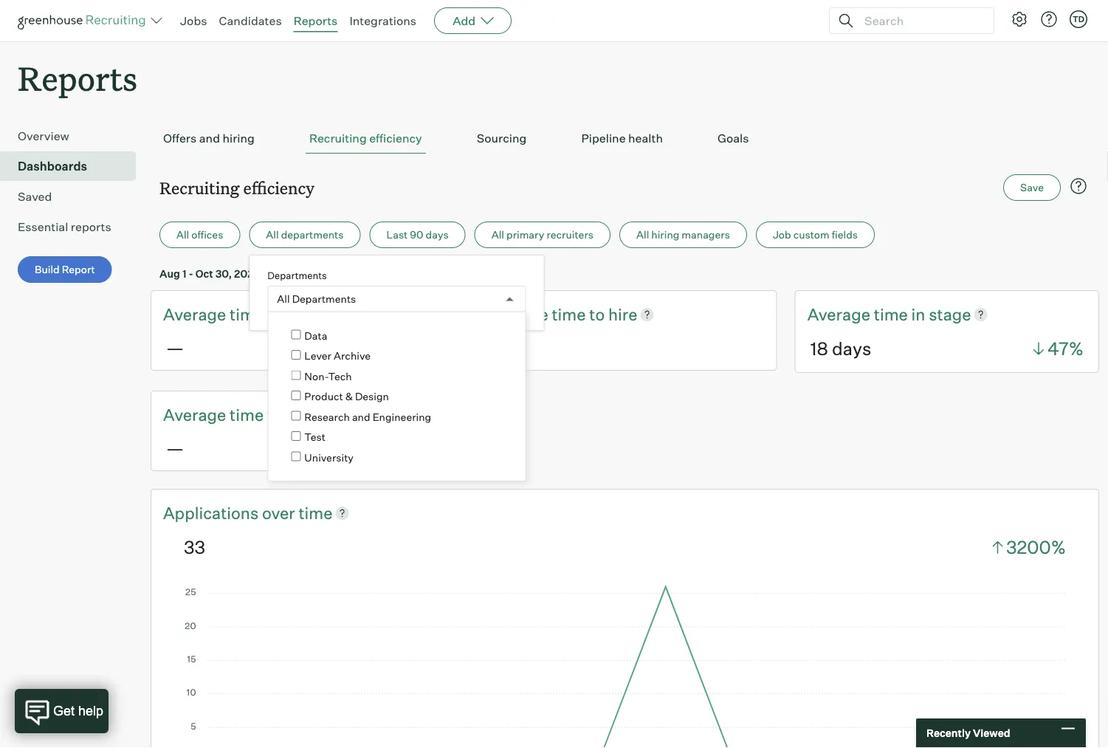Task type: locate. For each thing, give the bounding box(es) containing it.
offers and hiring button
[[160, 124, 258, 154]]

average for hire
[[486, 304, 549, 324]]

1 horizontal spatial and
[[352, 410, 371, 423]]

0 horizontal spatial recruiting
[[160, 177, 240, 199]]

time left hire
[[552, 304, 586, 324]]

reports
[[294, 13, 338, 28], [18, 56, 138, 100]]

time
[[230, 304, 264, 324], [552, 304, 586, 324], [875, 304, 909, 324], [230, 404, 264, 425], [299, 503, 333, 523]]

time link left the hire link
[[552, 303, 590, 326]]

overview
[[18, 129, 69, 143]]

goals
[[718, 131, 750, 146]]

stage link
[[930, 303, 972, 326]]

reports right candidates
[[294, 13, 338, 28]]

design
[[355, 390, 389, 403]]

0 vertical spatial —
[[166, 337, 184, 359]]

saved
[[18, 189, 52, 204]]

- right 1
[[189, 267, 193, 280]]

Non-Tech checkbox
[[291, 370, 301, 380]]

departments down may
[[292, 293, 356, 306]]

integrations link
[[350, 13, 417, 28]]

2 — from the top
[[166, 437, 184, 459]]

days right 90 in the left top of the page
[[426, 228, 449, 241]]

all left "primary"
[[492, 228, 505, 241]]

pipeline
[[582, 131, 626, 146]]

pipeline health
[[582, 131, 663, 146]]

0 vertical spatial recruiting
[[309, 131, 367, 146]]

all left offices on the left
[[177, 228, 189, 241]]

hire link
[[609, 303, 638, 326]]

time for fill
[[230, 304, 264, 324]]

1 vertical spatial —
[[166, 437, 184, 459]]

source link
[[286, 403, 338, 426]]

all for all hiring managers
[[637, 228, 650, 241]]

0 horizontal spatial efficiency
[[243, 177, 315, 199]]

time link left stage link
[[875, 303, 912, 326]]

to link for hire
[[590, 303, 609, 326]]

0 horizontal spatial -
[[189, 267, 193, 280]]

test
[[305, 431, 326, 444]]

offers
[[163, 131, 197, 146]]

departments up all departments
[[268, 269, 327, 281]]

1 horizontal spatial recruiting
[[309, 131, 367, 146]]

1 vertical spatial efficiency
[[243, 177, 315, 199]]

0 vertical spatial recruiting efficiency
[[309, 131, 422, 146]]

add button
[[435, 7, 512, 34]]

time link left fill link
[[230, 303, 267, 326]]

last 90 days button
[[370, 222, 466, 248]]

time for stage
[[875, 304, 909, 324]]

to link
[[267, 303, 286, 326], [590, 303, 609, 326], [267, 403, 286, 426]]

jobs link
[[180, 13, 207, 28]]

and right offers
[[199, 131, 220, 146]]

average link for source
[[163, 403, 230, 426]]

reports down greenhouse recruiting image
[[18, 56, 138, 100]]

sourcing button
[[473, 124, 531, 154]]

compared
[[262, 267, 312, 280]]

1 horizontal spatial reports
[[294, 13, 338, 28]]

all departments
[[266, 228, 344, 241]]

over
[[262, 503, 295, 523]]

candidates link
[[219, 13, 282, 28]]

all for all primary recruiters
[[492, 228, 505, 241]]

— for source
[[166, 437, 184, 459]]

oct
[[196, 267, 213, 280]]

all primary recruiters button
[[475, 222, 611, 248]]

average link
[[163, 303, 230, 326], [486, 303, 552, 326], [808, 303, 875, 326], [163, 403, 230, 426]]

time link for fill
[[230, 303, 267, 326]]

all offices
[[177, 228, 223, 241]]

viewed
[[974, 727, 1011, 740]]

and down design
[[352, 410, 371, 423]]

saved link
[[18, 188, 130, 206]]

essential reports link
[[18, 218, 130, 236]]

all departments button
[[249, 222, 361, 248]]

in link
[[912, 303, 930, 326]]

to for source
[[267, 404, 283, 425]]

Data checkbox
[[291, 330, 301, 339]]

days right "18"
[[833, 338, 872, 360]]

all left managers
[[637, 228, 650, 241]]

all left departments
[[266, 228, 279, 241]]

Research and Engineering checkbox
[[291, 411, 301, 421]]

and inside button
[[199, 131, 220, 146]]

1 — from the top
[[166, 337, 184, 359]]

job custom fields
[[773, 228, 859, 241]]

0 vertical spatial reports
[[294, 13, 338, 28]]

0 horizontal spatial days
[[426, 228, 449, 241]]

stage
[[930, 304, 972, 324]]

td
[[1073, 14, 1085, 24]]

0 vertical spatial and
[[199, 131, 220, 146]]

2023
[[234, 267, 260, 280], [399, 267, 425, 280]]

1 vertical spatial and
[[352, 410, 371, 423]]

to left may
[[314, 267, 324, 280]]

health
[[629, 131, 663, 146]]

efficiency
[[370, 131, 422, 146], [243, 177, 315, 199]]

average link for hire
[[486, 303, 552, 326]]

applications over
[[163, 503, 299, 523]]

average link for stage
[[808, 303, 875, 326]]

1 horizontal spatial days
[[833, 338, 872, 360]]

47%
[[1048, 338, 1085, 360]]

and
[[199, 131, 220, 146], [352, 410, 371, 423]]

0 vertical spatial hiring
[[223, 131, 255, 146]]

departments
[[268, 269, 327, 281], [292, 293, 356, 306]]

may
[[326, 267, 347, 280]]

efficiency inside recruiting efficiency button
[[370, 131, 422, 146]]

reports link
[[294, 13, 338, 28]]

non-
[[305, 370, 328, 383]]

time for source
[[230, 404, 264, 425]]

2023 right 31,
[[399, 267, 425, 280]]

0 vertical spatial departments
[[268, 269, 327, 281]]

fields
[[832, 228, 859, 241]]

hiring right offers
[[223, 131, 255, 146]]

all departments
[[277, 293, 356, 306]]

average
[[163, 304, 226, 324], [486, 304, 549, 324], [808, 304, 871, 324], [163, 404, 226, 425]]

time left in
[[875, 304, 909, 324]]

and for offers
[[199, 131, 220, 146]]

0 vertical spatial days
[[426, 228, 449, 241]]

time link left the research and engineering option
[[230, 403, 267, 426]]

1 horizontal spatial 2023
[[399, 267, 425, 280]]

offices
[[192, 228, 223, 241]]

0 horizontal spatial reports
[[18, 56, 138, 100]]

product & design
[[305, 390, 389, 403]]

time down 30,
[[230, 304, 264, 324]]

0 horizontal spatial and
[[199, 131, 220, 146]]

0 horizontal spatial 2023
[[234, 267, 260, 280]]

recruiting efficiency inside button
[[309, 131, 422, 146]]

time left the research and engineering option
[[230, 404, 264, 425]]

reports
[[71, 220, 111, 234]]

build report button
[[18, 257, 112, 283]]

lever
[[305, 349, 332, 362]]

0 horizontal spatial hiring
[[223, 131, 255, 146]]

average time to for fill
[[163, 304, 286, 324]]

time link for source
[[230, 403, 267, 426]]

to link for fill
[[267, 303, 286, 326]]

1 vertical spatial recruiting efficiency
[[160, 177, 315, 199]]

to left "fill"
[[267, 304, 283, 324]]

to left the research and engineering option
[[267, 404, 283, 425]]

90
[[410, 228, 424, 241]]

hiring left managers
[[652, 228, 680, 241]]

Product & Design checkbox
[[291, 391, 301, 400]]

1 - from the left
[[189, 267, 193, 280]]

to left hire
[[590, 304, 605, 324]]

save
[[1021, 181, 1045, 194]]

University checkbox
[[291, 452, 301, 461]]

time link
[[230, 303, 267, 326], [552, 303, 590, 326], [875, 303, 912, 326], [230, 403, 267, 426], [299, 501, 333, 524]]

recruiting
[[309, 131, 367, 146], [160, 177, 240, 199]]

- right 3
[[358, 267, 363, 280]]

1 horizontal spatial efficiency
[[370, 131, 422, 146]]

research
[[305, 410, 350, 423]]

last
[[387, 228, 408, 241]]

all down compared
[[277, 293, 290, 306]]

hiring inside tab list
[[223, 131, 255, 146]]

0 vertical spatial efficiency
[[370, 131, 422, 146]]

1 vertical spatial departments
[[292, 293, 356, 306]]

—
[[166, 337, 184, 359], [166, 437, 184, 459]]

pipeline health button
[[578, 124, 667, 154]]

tab list
[[160, 124, 1091, 154]]

2023 right 30,
[[234, 267, 260, 280]]

custom
[[794, 228, 830, 241]]

hiring
[[223, 131, 255, 146], [652, 228, 680, 241]]

1 horizontal spatial hiring
[[652, 228, 680, 241]]

days
[[426, 228, 449, 241], [833, 338, 872, 360]]

1 horizontal spatial -
[[358, 267, 363, 280]]

greenhouse recruiting image
[[18, 12, 151, 30]]

-
[[189, 267, 193, 280], [358, 267, 363, 280]]



Task type: describe. For each thing, give the bounding box(es) containing it.
recruiting efficiency button
[[306, 124, 426, 154]]

all for all departments
[[266, 228, 279, 241]]

configure image
[[1011, 10, 1029, 28]]

job
[[773, 228, 792, 241]]

1 vertical spatial hiring
[[652, 228, 680, 241]]

over link
[[262, 501, 299, 524]]

goals button
[[714, 124, 753, 154]]

2 - from the left
[[358, 267, 363, 280]]

managers
[[682, 228, 731, 241]]

dashboards link
[[18, 158, 130, 175]]

average for source
[[163, 404, 226, 425]]

3
[[350, 267, 356, 280]]

3200%
[[1007, 536, 1067, 558]]

product
[[305, 390, 343, 403]]

university
[[305, 451, 354, 464]]

candidates
[[219, 13, 282, 28]]

report
[[62, 263, 95, 276]]

applications
[[163, 503, 259, 523]]

31,
[[383, 267, 397, 280]]

— for fill
[[166, 337, 184, 359]]

average for stage
[[808, 304, 871, 324]]

all hiring managers button
[[620, 222, 748, 248]]

1 2023 from the left
[[234, 267, 260, 280]]

faq image
[[1071, 177, 1088, 195]]

overview link
[[18, 127, 130, 145]]

fill
[[286, 304, 304, 324]]

data
[[305, 329, 328, 342]]

all primary recruiters
[[492, 228, 594, 241]]

&
[[346, 390, 353, 403]]

time link right the over
[[299, 501, 333, 524]]

1
[[182, 267, 187, 280]]

all for all departments
[[277, 293, 290, 306]]

jobs
[[180, 13, 207, 28]]

1 vertical spatial reports
[[18, 56, 138, 100]]

in
[[912, 304, 926, 324]]

job custom fields button
[[756, 222, 876, 248]]

last 90 days
[[387, 228, 449, 241]]

archive
[[334, 349, 371, 362]]

aug
[[160, 267, 180, 280]]

non-tech
[[305, 370, 352, 383]]

recruiters
[[547, 228, 594, 241]]

recently
[[927, 727, 972, 740]]

lever archive
[[305, 349, 371, 362]]

integrations
[[350, 13, 417, 28]]

recruiting inside button
[[309, 131, 367, 146]]

engineering
[[373, 410, 432, 423]]

18 days
[[811, 338, 872, 360]]

2 2023 from the left
[[399, 267, 425, 280]]

recently viewed
[[927, 727, 1011, 740]]

primary
[[507, 228, 545, 241]]

sourcing
[[477, 131, 527, 146]]

days inside "button"
[[426, 228, 449, 241]]

average for fill
[[163, 304, 226, 324]]

all for all offices
[[177, 228, 189, 241]]

average time in
[[808, 304, 930, 324]]

tech
[[328, 370, 352, 383]]

time right the over
[[299, 503, 333, 523]]

td button
[[1071, 10, 1088, 28]]

time link for stage
[[875, 303, 912, 326]]

Test checkbox
[[291, 431, 301, 441]]

Lever Archive checkbox
[[291, 350, 301, 360]]

add
[[453, 13, 476, 28]]

source
[[286, 404, 338, 425]]

time for hire
[[552, 304, 586, 324]]

aug 1 - oct 30, 2023 compared to may 3 - jul 31, 2023
[[160, 267, 425, 280]]

departments
[[281, 228, 344, 241]]

1 vertical spatial days
[[833, 338, 872, 360]]

build
[[35, 263, 60, 276]]

offers and hiring
[[163, 131, 255, 146]]

18
[[811, 338, 829, 360]]

33
[[184, 536, 205, 558]]

Search text field
[[861, 10, 981, 31]]

essential
[[18, 220, 68, 234]]

build report
[[35, 263, 95, 276]]

30,
[[216, 267, 232, 280]]

dashboards
[[18, 159, 87, 174]]

fill link
[[286, 303, 304, 326]]

average link for fill
[[163, 303, 230, 326]]

tab list containing offers and hiring
[[160, 124, 1091, 154]]

time link for hire
[[552, 303, 590, 326]]

jul
[[365, 267, 381, 280]]

save button
[[1004, 175, 1062, 201]]

to for fill
[[267, 304, 283, 324]]

xychart image
[[184, 583, 1067, 748]]

td button
[[1068, 7, 1091, 31]]

all hiring managers
[[637, 228, 731, 241]]

average time to for hire
[[486, 304, 609, 324]]

research and engineering
[[305, 410, 432, 423]]

average time to for source
[[163, 404, 286, 425]]

1 vertical spatial recruiting
[[160, 177, 240, 199]]

to link for source
[[267, 403, 286, 426]]

all offices button
[[160, 222, 240, 248]]

and for research
[[352, 410, 371, 423]]

to for hire
[[590, 304, 605, 324]]

applications link
[[163, 501, 262, 524]]

essential reports
[[18, 220, 111, 234]]



Task type: vqa. For each thing, say whether or not it's contained in the screenshot.
the rightmost Reports
yes



